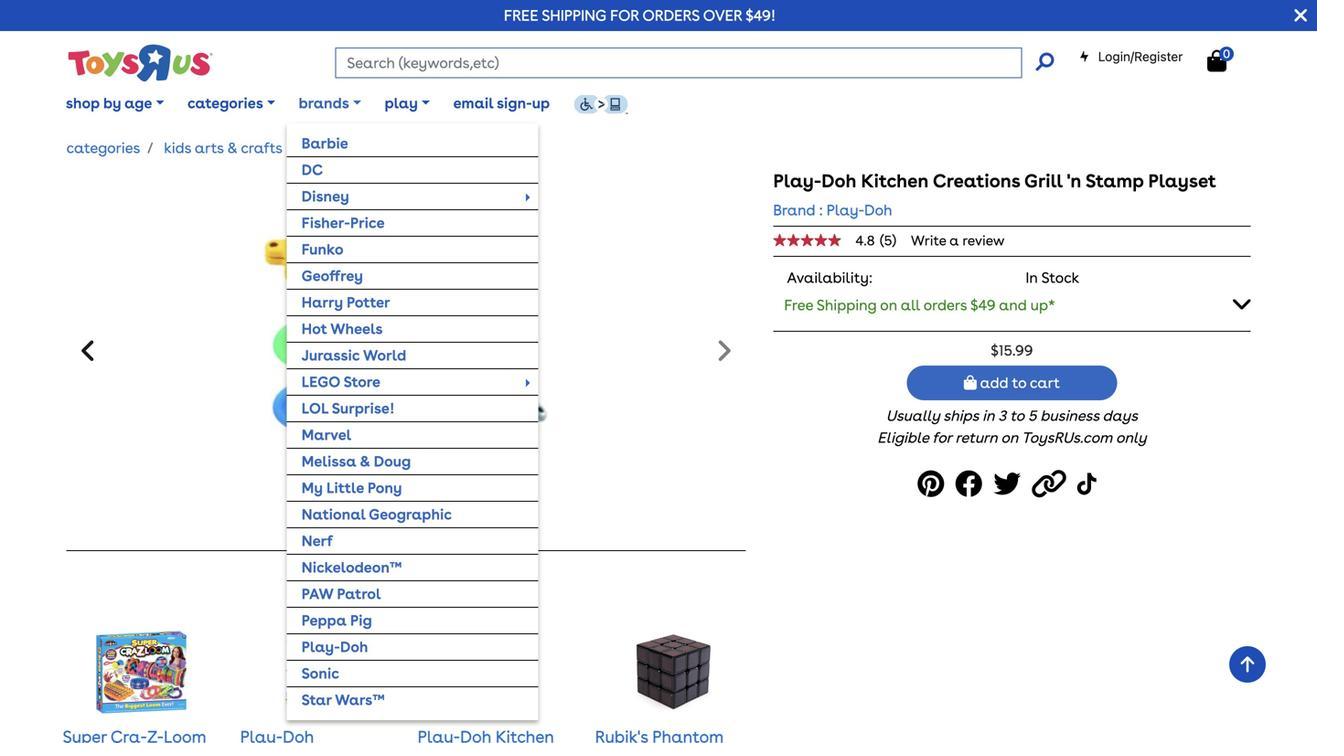 Task type: vqa. For each thing, say whether or not it's contained in the screenshot.
Fisher-Price link
yes



Task type: locate. For each thing, give the bounding box(es) containing it.
play-doh kitchen creations grill 'n stamp playset brand : play-doh
[[773, 170, 1217, 219]]

stamp
[[1086, 170, 1144, 192]]

1 horizontal spatial play-
[[773, 170, 822, 192]]

play-
[[773, 170, 822, 192], [827, 201, 865, 219], [302, 638, 340, 656]]

by
[[103, 94, 121, 112]]

categories inside dropdown button
[[188, 94, 263, 112]]

menu bar
[[54, 71, 1318, 721]]

playset
[[1149, 170, 1217, 192]]

fisher-
[[302, 214, 350, 232]]

doh up 4.8 (5)
[[865, 201, 893, 219]]

0 vertical spatial doh
[[822, 170, 857, 192]]

& left sand
[[391, 139, 401, 157]]

toysrus.com
[[1022, 429, 1113, 447]]

kids
[[164, 139, 191, 157]]

categories for categories dropdown button
[[188, 94, 263, 112]]

stock
[[1042, 269, 1080, 287]]

copy a link to play-doh kitchen creations grill 'n stamp playset image
[[1032, 464, 1072, 505]]

& left doug
[[360, 453, 370, 471]]

brands button
[[287, 81, 373, 126]]

brand : play-doh link
[[773, 199, 893, 221]]

shopping bag image
[[964, 376, 977, 390]]

play- up sonic
[[302, 638, 340, 656]]

login/register
[[1099, 49, 1183, 64]]

1 horizontal spatial on
[[1001, 429, 1019, 447]]

to right add
[[1012, 374, 1027, 392]]

& for dough
[[391, 139, 401, 157]]

1 vertical spatial on
[[1001, 429, 1019, 447]]

0 vertical spatial on
[[880, 296, 898, 314]]

wheels
[[330, 320, 383, 338]]

menu bar containing shop by age
[[54, 71, 1318, 721]]

1 horizontal spatial &
[[360, 453, 370, 471]]

play- right :
[[827, 201, 865, 219]]

ships
[[944, 407, 979, 425]]

paw patrol link
[[287, 582, 539, 607]]

1 vertical spatial categories
[[66, 139, 140, 157]]

1 horizontal spatial doh
[[822, 170, 857, 192]]

categories up kids arts & crafts
[[188, 94, 263, 112]]

email sign-up
[[453, 94, 550, 112]]

free shipping on all orders $49 and up*
[[784, 296, 1055, 314]]

shipping
[[817, 296, 877, 314]]

wars™
[[335, 692, 385, 709]]

on
[[880, 296, 898, 314], [1001, 429, 1019, 447]]

write a review button
[[911, 232, 1005, 249]]

shop by age button
[[54, 81, 176, 126]]

play button
[[373, 81, 442, 126]]

0 horizontal spatial on
[[880, 296, 898, 314]]

1 vertical spatial doh
[[865, 201, 893, 219]]

4.8 (5)
[[856, 232, 897, 249]]

geoffrey
[[302, 267, 363, 285]]

1 vertical spatial to
[[1010, 407, 1025, 425]]

sand
[[405, 139, 440, 157]]

grill
[[1025, 170, 1063, 192]]

0 vertical spatial categories
[[188, 94, 263, 112]]

up
[[532, 94, 550, 112]]

play
[[385, 94, 418, 112]]

all
[[901, 296, 920, 314]]

2 horizontal spatial play-
[[827, 201, 865, 219]]

doh inside barbie dc disney fisher-price funko geoffrey harry potter hot wheels jurassic world lego store lol surprise! marvel melissa & doug my little pony national geographic nerf nickelodeon™ paw patrol peppa pig play-doh sonic star wars™
[[340, 638, 368, 656]]

email sign-up link
[[442, 81, 562, 126]]

sonic
[[302, 665, 339, 683]]

geoffrey link
[[287, 263, 539, 289]]

0 vertical spatial play-
[[773, 170, 822, 192]]

availability:
[[787, 269, 873, 287]]

2 vertical spatial doh
[[340, 638, 368, 656]]

funko link
[[287, 237, 539, 262]]

0 horizontal spatial doh
[[340, 638, 368, 656]]

doh down the pig
[[340, 638, 368, 656]]

1 horizontal spatial categories
[[188, 94, 263, 112]]

hot wheels link
[[287, 316, 539, 342]]

kids arts & crafts link
[[164, 139, 283, 157]]

art
[[443, 139, 466, 157]]

0 horizontal spatial categories
[[66, 139, 140, 157]]

marvel
[[302, 426, 352, 444]]

national geographic link
[[287, 502, 539, 528]]

to right 3 at bottom right
[[1010, 407, 1025, 425]]

potter
[[347, 294, 390, 311]]

on inside dropdown button
[[880, 296, 898, 314]]

on down 3 at bottom right
[[1001, 429, 1019, 447]]

0 horizontal spatial play-
[[302, 638, 340, 656]]

share play-doh kitchen creations grill 'n stamp playset on facebook image
[[955, 464, 988, 505]]

geographic
[[369, 506, 452, 524]]

toys
[[439, 566, 501, 601]]

play- up the brand
[[773, 170, 822, 192]]

2 vertical spatial play-
[[302, 638, 340, 656]]

review
[[963, 232, 1005, 249]]

None search field
[[335, 48, 1054, 78]]

lego store button
[[287, 369, 539, 395]]

price
[[350, 214, 385, 232]]

1 vertical spatial play-
[[827, 201, 865, 219]]

email
[[453, 94, 493, 112]]

over
[[703, 6, 742, 24]]

&
[[227, 139, 238, 157], [391, 139, 401, 157], [360, 453, 370, 471]]

& right arts
[[227, 139, 238, 157]]

2 horizontal spatial &
[[391, 139, 401, 157]]

barbie dc disney fisher-price funko geoffrey harry potter hot wheels jurassic world lego store lol surprise! marvel melissa & doug my little pony national geographic nerf nickelodeon™ paw patrol peppa pig play-doh sonic star wars™
[[302, 134, 452, 709]]

to inside button
[[1012, 374, 1027, 392]]

and
[[999, 296, 1027, 314]]

pig
[[350, 612, 372, 630]]

surprise!
[[332, 400, 395, 418]]

creations
[[933, 170, 1020, 192]]

days
[[1103, 407, 1138, 425]]

on left all
[[880, 296, 898, 314]]

eligible
[[878, 429, 929, 447]]

doh up brand : play-doh link
[[822, 170, 857, 192]]

categories button
[[176, 81, 287, 126]]

& inside barbie dc disney fisher-price funko geoffrey harry potter hot wheels jurassic world lego store lol surprise! marvel melissa & doug my little pony national geographic nerf nickelodeon™ paw patrol peppa pig play-doh sonic star wars™
[[360, 453, 370, 471]]

shop
[[66, 94, 100, 112]]

on inside usually ships in 3 to 5 business days eligible for return on toysrus.com only
[[1001, 429, 1019, 447]]

4.8
[[856, 232, 875, 249]]

melissa & doug link
[[287, 449, 539, 475]]

categories for categories link
[[66, 139, 140, 157]]

kitchen
[[861, 170, 929, 192]]

free shipping for orders over $49!
[[504, 6, 776, 24]]

barbie
[[302, 134, 348, 152]]

share a link to play-doh kitchen creations grill 'n stamp playset on twitter image
[[994, 464, 1027, 505]]

0 vertical spatial to
[[1012, 374, 1027, 392]]

0 horizontal spatial &
[[227, 139, 238, 157]]

categories down shop by age
[[66, 139, 140, 157]]



Task type: describe. For each thing, give the bounding box(es) containing it.
pony
[[368, 479, 402, 497]]

add to cart
[[977, 374, 1060, 392]]

clay, dough & sand art link
[[306, 139, 466, 157]]

fisher-price link
[[287, 210, 539, 236]]

lol
[[302, 400, 329, 418]]

create a pinterest pin for play-doh kitchen creations grill 'n stamp playset image
[[918, 464, 950, 505]]

kids arts & crafts
[[164, 139, 283, 157]]

nickelodeon™ link
[[287, 555, 539, 581]]

in
[[1026, 269, 1038, 287]]

store
[[344, 373, 381, 391]]

star
[[302, 692, 332, 709]]

jurassic
[[302, 347, 360, 364]]

sign-
[[497, 94, 532, 112]]

(5)
[[880, 232, 897, 249]]

my little pony link
[[287, 476, 539, 501]]

:
[[819, 201, 823, 219]]

barbie link
[[287, 131, 539, 156]]

usually ships in 3 to 5 business days eligible for return on toysrus.com only
[[878, 407, 1147, 447]]

free
[[784, 296, 813, 314]]

write
[[911, 232, 947, 249]]

age
[[125, 94, 152, 112]]

up*
[[1031, 296, 1055, 314]]

clay, dough & sand art
[[306, 139, 466, 157]]

'n
[[1067, 170, 1082, 192]]

peppa pig link
[[287, 608, 539, 634]]

$15.99
[[991, 342, 1033, 360]]

crafts
[[241, 139, 283, 157]]

shop-by-brand menu
[[287, 123, 539, 721]]

peppa
[[302, 612, 347, 630]]

rubik's phantom advanced technology difficult 3d puzzle 3 x 3 cube image
[[636, 627, 711, 719]]

shop by age
[[66, 94, 152, 112]]

to inside usually ships in 3 to 5 business days eligible for return on toysrus.com only
[[1010, 407, 1025, 425]]

Enter Keyword or Item No. search field
[[335, 48, 1022, 78]]

play-doh kitchen creations grill 'n stamp playset image
[[459, 627, 534, 719]]

tiktok image
[[1078, 464, 1101, 505]]

$49
[[971, 296, 996, 314]]

nerf
[[302, 532, 333, 550]]

arts
[[195, 139, 224, 157]]

categories link
[[66, 139, 140, 157]]

marvel link
[[287, 423, 539, 448]]

star wars™ link
[[287, 688, 539, 714]]

close button image
[[1295, 5, 1307, 26]]

free shipping on all orders $49 and up* button
[[773, 285, 1251, 324]]

5
[[1028, 407, 1037, 425]]

2 horizontal spatial doh
[[865, 201, 893, 219]]

world
[[363, 347, 406, 364]]

return
[[956, 429, 998, 447]]

business
[[1041, 407, 1100, 425]]

play- inside barbie dc disney fisher-price funko geoffrey harry potter hot wheels jurassic world lego store lol surprise! marvel melissa & doug my little pony national geographic nerf nickelodeon™ paw patrol peppa pig play-doh sonic star wars™
[[302, 638, 340, 656]]

patrol
[[337, 585, 381, 603]]

play-doh link
[[287, 635, 539, 660]]

this icon serves as a link to download the essential accessibility assistive technology app for individuals with physical disabilities. it is featured as part of our commitment to diversity and inclusion. image
[[573, 94, 628, 115]]

write a review
[[911, 232, 1005, 249]]

cart
[[1030, 374, 1060, 392]]

0
[[1223, 46, 1231, 61]]

hot
[[302, 320, 327, 338]]

free
[[504, 6, 539, 24]]

trending toys
[[311, 566, 501, 601]]

funko
[[302, 240, 344, 258]]

brands
[[299, 94, 349, 112]]

disney button
[[287, 184, 539, 209]]

play-doh kitchen creations grill 'n stamp playset image number null image
[[256, 170, 556, 536]]

$49!
[[746, 6, 776, 24]]

free shipping for orders over $49! link
[[504, 6, 776, 24]]

for
[[610, 6, 639, 24]]

harry
[[302, 294, 343, 311]]

harry potter link
[[287, 290, 539, 316]]

brand
[[773, 201, 816, 219]]

doug
[[374, 453, 411, 471]]

play-doh supermarket spree playset image
[[281, 627, 356, 719]]

super cra-z-loom - diy bracelet loom kit, 2200 latex free color bands, 6 row loom, design & create, cra-z-art ages 8+ image
[[96, 627, 187, 719]]

shipping
[[542, 6, 607, 24]]

login/register button
[[1079, 48, 1183, 66]]

only
[[1116, 429, 1147, 447]]

dc
[[302, 161, 323, 179]]

nerf link
[[287, 529, 539, 554]]

lego
[[302, 373, 340, 391]]

shopping bag image
[[1208, 50, 1227, 72]]

nickelodeon™
[[302, 559, 402, 577]]

3
[[999, 407, 1007, 425]]

in stock
[[1026, 269, 1080, 287]]

dc link
[[287, 157, 539, 183]]

clay,
[[306, 139, 340, 157]]

& for arts
[[227, 139, 238, 157]]

lol surprise! link
[[287, 396, 539, 422]]

toys r us image
[[66, 42, 213, 84]]

orders
[[643, 6, 700, 24]]



